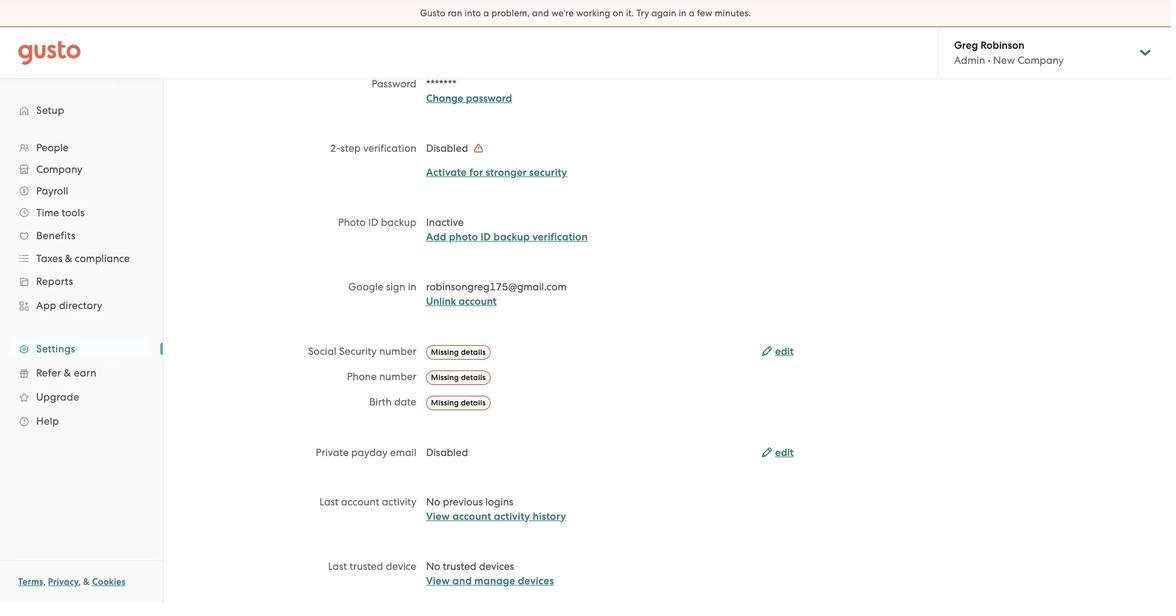 Task type: describe. For each thing, give the bounding box(es) containing it.
people button
[[12, 137, 151, 159]]

last for view account activity history
[[320, 496, 339, 508]]

payroll
[[36, 185, 68, 197]]

setup
[[36, 104, 64, 116]]

settings
[[36, 343, 75, 355]]

cookies button
[[92, 575, 126, 590]]

backup inside inactive add photo id backup verification
[[494, 231, 530, 244]]

previous
[[443, 496, 483, 508]]

0 vertical spatial and
[[532, 8, 549, 19]]

taxes
[[36, 253, 62, 265]]

working
[[576, 8, 611, 19]]

1 edit from the top
[[775, 345, 794, 358]]

no for view and manage devices
[[426, 560, 440, 572]]

add photo id backup verification button
[[426, 230, 588, 245]]

details for birth date
[[461, 398, 486, 407]]

2 edit button from the top
[[762, 446, 794, 460]]

privacy link
[[48, 577, 78, 588]]

ran
[[448, 8, 462, 19]]

time tools
[[36, 207, 85, 219]]

verification inside inactive add photo id backup verification
[[533, 231, 588, 244]]

no previous logins view account activity history
[[426, 496, 566, 523]]

password
[[466, 92, 512, 105]]

few
[[697, 8, 713, 19]]

activate for stronger security link
[[426, 166, 567, 179]]

taxes & compliance
[[36, 253, 130, 265]]

last account activity
[[320, 496, 417, 508]]

date
[[394, 396, 417, 408]]

view for view account activity history
[[426, 510, 450, 523]]

upgrade
[[36, 391, 79, 403]]

benefits link
[[12, 225, 151, 247]]

people
[[36, 142, 69, 154]]

earn
[[74, 367, 96, 379]]

sign
[[386, 281, 405, 293]]

phone
[[347, 371, 377, 383]]

we're
[[552, 8, 574, 19]]

refer & earn
[[36, 367, 96, 379]]

missing details for social security number
[[431, 348, 486, 357]]

company button
[[12, 159, 151, 180]]

refer
[[36, 367, 61, 379]]

2 a from the left
[[689, 8, 695, 19]]

for
[[469, 166, 483, 179]]

greg robinson admin • new company
[[954, 39, 1064, 66]]

missing details for birth date
[[431, 398, 486, 407]]

disabled for verification
[[426, 142, 471, 154]]

0 vertical spatial verification
[[363, 142, 417, 154]]

disabled for email
[[426, 446, 468, 459]]

company inside dropdown button
[[36, 163, 82, 175]]

terms link
[[18, 577, 43, 588]]

app directory link
[[12, 295, 151, 317]]

gusto
[[420, 8, 446, 19]]

app directory
[[36, 300, 103, 312]]

photo id backup
[[338, 216, 417, 228]]

details for phone number
[[461, 373, 486, 382]]

it.
[[626, 8, 634, 19]]

gusto navigation element
[[0, 79, 163, 453]]

1 , from the left
[[43, 577, 46, 588]]

robinson
[[981, 39, 1025, 52]]

password
[[372, 78, 417, 90]]

social
[[308, 345, 336, 358]]

change password button
[[426, 92, 512, 106]]

manage
[[475, 575, 515, 588]]

into
[[465, 8, 481, 19]]

last trusted device
[[328, 560, 417, 572]]

private payday email
[[316, 446, 417, 459]]

reports link
[[12, 271, 151, 292]]

& for earn
[[64, 367, 71, 379]]

time tools button
[[12, 202, 151, 224]]

history
[[533, 510, 566, 523]]

problem,
[[492, 8, 530, 19]]

reports
[[36, 276, 73, 288]]

view and manage devices link
[[426, 575, 554, 588]]

******* change password
[[426, 78, 512, 105]]

2-
[[330, 142, 341, 154]]

setup link
[[12, 99, 151, 121]]

again
[[652, 8, 677, 19]]

activate for stronger security
[[426, 166, 567, 179]]

robinsongreg175@gmail.com unlink account
[[426, 281, 567, 308]]

payroll button
[[12, 180, 151, 202]]

compliance
[[75, 253, 130, 265]]

1 horizontal spatial in
[[679, 8, 687, 19]]

*******
[[426, 78, 457, 90]]

no for view account activity history
[[426, 496, 440, 508]]

missing details for phone number
[[431, 373, 486, 382]]

social security number
[[308, 345, 417, 358]]

module__icon___go7vc image
[[474, 143, 483, 153]]

inactive add photo id backup verification
[[426, 216, 588, 244]]

minutes.
[[715, 8, 751, 19]]

2 edit from the top
[[775, 446, 794, 459]]

photo
[[449, 231, 478, 244]]

trusted for last trusted device
[[350, 560, 383, 572]]

settings link
[[12, 338, 151, 360]]

& for compliance
[[65, 253, 72, 265]]

2-step verification
[[330, 142, 417, 154]]

unlink account button
[[426, 295, 497, 309]]

photo
[[338, 216, 366, 228]]

gusto ran into a problem, and we're working on it. try again in a few minutes.
[[420, 8, 751, 19]]

google
[[348, 281, 384, 293]]

privacy
[[48, 577, 78, 588]]

list containing people
[[0, 137, 163, 433]]

unlink
[[426, 295, 456, 308]]



Task type: vqa. For each thing, say whether or not it's contained in the screenshot.
'Monday' corresponding to February
no



Task type: locate. For each thing, give the bounding box(es) containing it.
1 horizontal spatial trusted
[[443, 560, 477, 572]]

1 horizontal spatial activity
[[494, 510, 530, 523]]

1 vertical spatial activity
[[494, 510, 530, 523]]

edit button
[[762, 345, 794, 359], [762, 446, 794, 460]]

directory
[[59, 300, 103, 312]]

0 vertical spatial account
[[459, 295, 497, 308]]

activity down 'email' at the bottom
[[382, 496, 417, 508]]

no inside no previous logins view account activity history
[[426, 496, 440, 508]]

google sign in
[[348, 281, 417, 293]]

2 vertical spatial missing
[[431, 398, 459, 407]]

1 details from the top
[[461, 348, 486, 357]]

0 vertical spatial disabled
[[426, 142, 471, 154]]

0 vertical spatial id
[[368, 216, 378, 228]]

& left 'cookies' button
[[83, 577, 90, 588]]

0 vertical spatial missing
[[431, 348, 459, 357]]

last
[[320, 496, 339, 508], [328, 560, 347, 572]]

1 horizontal spatial and
[[532, 8, 549, 19]]

security
[[339, 345, 377, 358]]

birth date
[[369, 396, 417, 408]]

1 vertical spatial devices
[[518, 575, 554, 588]]

account down "private payday email"
[[341, 496, 379, 508]]

backup left inactive
[[381, 216, 417, 228]]

on
[[613, 8, 624, 19]]

help link
[[12, 411, 151, 432]]

1 disabled from the top
[[426, 142, 471, 154]]

admin
[[954, 54, 985, 66]]

details
[[461, 348, 486, 357], [461, 373, 486, 382], [461, 398, 486, 407]]

number up 'birth date'
[[379, 371, 417, 383]]

cookies
[[92, 577, 126, 588]]

0 vertical spatial edit
[[775, 345, 794, 358]]

number
[[379, 345, 417, 358], [379, 371, 417, 383]]

company right new on the top right of the page
[[1018, 54, 1064, 66]]

2 number from the top
[[379, 371, 417, 383]]

2 trusted from the left
[[443, 560, 477, 572]]

number up phone number
[[379, 345, 417, 358]]

& inside "taxes & compliance" dropdown button
[[65, 253, 72, 265]]

taxes & compliance button
[[12, 248, 151, 269]]

1 vertical spatial edit
[[775, 446, 794, 459]]

account down previous
[[453, 510, 491, 523]]

0 vertical spatial activity
[[382, 496, 417, 508]]

devices up manage on the left of the page
[[479, 560, 514, 572]]

0 horizontal spatial id
[[368, 216, 378, 228]]

id inside inactive add photo id backup verification
[[481, 231, 491, 244]]

0 horizontal spatial verification
[[363, 142, 417, 154]]

0 vertical spatial missing details
[[431, 348, 486, 357]]

in right sign
[[408, 281, 417, 293]]

& right taxes
[[65, 253, 72, 265]]

account inside robinsongreg175@gmail.com unlink account
[[459, 295, 497, 308]]

disabled right 'email' at the bottom
[[426, 446, 468, 459]]

1 view from the top
[[426, 510, 450, 523]]

1 no from the top
[[426, 496, 440, 508]]

1 vertical spatial no
[[426, 560, 440, 572]]

activate
[[426, 166, 467, 179]]

1 trusted from the left
[[350, 560, 383, 572]]

details for social security number
[[461, 348, 486, 357]]

list
[[0, 137, 163, 433]]

1 vertical spatial verification
[[533, 231, 588, 244]]

no inside no trusted devices view and manage devices
[[426, 560, 440, 572]]

no right device
[[426, 560, 440, 572]]

2 , from the left
[[78, 577, 81, 588]]

1 horizontal spatial devices
[[518, 575, 554, 588]]

backup right the photo
[[494, 231, 530, 244]]

email
[[390, 446, 417, 459]]

0 vertical spatial backup
[[381, 216, 417, 228]]

view for view and manage devices
[[426, 575, 450, 588]]

2 no from the top
[[426, 560, 440, 572]]

stronger
[[486, 166, 527, 179]]

1 vertical spatial edit button
[[762, 446, 794, 460]]

view account activity history link
[[426, 510, 566, 523]]

1 horizontal spatial ,
[[78, 577, 81, 588]]

0 vertical spatial view
[[426, 510, 450, 523]]

0 vertical spatial company
[[1018, 54, 1064, 66]]

1 horizontal spatial a
[[689, 8, 695, 19]]

& inside refer & earn link
[[64, 367, 71, 379]]

view left manage on the left of the page
[[426, 575, 450, 588]]

company down people
[[36, 163, 82, 175]]

trusted left device
[[350, 560, 383, 572]]

2 view from the top
[[426, 575, 450, 588]]

payday
[[351, 446, 388, 459]]

1 number from the top
[[379, 345, 417, 358]]

new
[[993, 54, 1015, 66]]

2 details from the top
[[461, 373, 486, 382]]

view down previous
[[426, 510, 450, 523]]

account down robinsongreg175@gmail.com
[[459, 295, 497, 308]]

1 a from the left
[[484, 8, 489, 19]]

view inside no trusted devices view and manage devices
[[426, 575, 450, 588]]

3 missing from the top
[[431, 398, 459, 407]]

disabled up activate
[[426, 142, 471, 154]]

2 missing from the top
[[431, 373, 459, 382]]

0 vertical spatial edit button
[[762, 345, 794, 359]]

benefits
[[36, 230, 75, 242]]

tools
[[62, 207, 85, 219]]

2 vertical spatial account
[[453, 510, 491, 523]]

in
[[679, 8, 687, 19], [408, 281, 417, 293]]

0 vertical spatial last
[[320, 496, 339, 508]]

backup
[[381, 216, 417, 228], [494, 231, 530, 244]]

private
[[316, 446, 349, 459]]

1 vertical spatial backup
[[494, 231, 530, 244]]

0 horizontal spatial trusted
[[350, 560, 383, 572]]

activity
[[382, 496, 417, 508], [494, 510, 530, 523]]

0 vertical spatial devices
[[479, 560, 514, 572]]

edit
[[775, 345, 794, 358], [775, 446, 794, 459]]

1 missing from the top
[[431, 348, 459, 357]]

2 disabled from the top
[[426, 446, 468, 459]]

activity down 'logins'
[[494, 510, 530, 523]]

& left earn
[[64, 367, 71, 379]]

missing for birth date
[[431, 398, 459, 407]]

missing for phone number
[[431, 373, 459, 382]]

1 horizontal spatial company
[[1018, 54, 1064, 66]]

devices right manage on the left of the page
[[518, 575, 554, 588]]

and
[[532, 8, 549, 19], [453, 575, 472, 588]]

a right into
[[484, 8, 489, 19]]

1 missing details from the top
[[431, 348, 486, 357]]

in right again
[[679, 8, 687, 19]]

trusted up view and manage devices link
[[443, 560, 477, 572]]

view inside no previous logins view account activity history
[[426, 510, 450, 523]]

•
[[988, 54, 991, 66]]

0 vertical spatial no
[[426, 496, 440, 508]]

and left we're
[[532, 8, 549, 19]]

missing details
[[431, 348, 486, 357], [431, 373, 486, 382], [431, 398, 486, 407]]

refer & earn link
[[12, 362, 151, 384]]

2 vertical spatial missing details
[[431, 398, 486, 407]]

company inside greg robinson admin • new company
[[1018, 54, 1064, 66]]

app
[[36, 300, 56, 312]]

0 vertical spatial details
[[461, 348, 486, 357]]

1 vertical spatial &
[[64, 367, 71, 379]]

2 missing details from the top
[[431, 373, 486, 382]]

1 horizontal spatial backup
[[494, 231, 530, 244]]

device
[[386, 560, 417, 572]]

company
[[1018, 54, 1064, 66], [36, 163, 82, 175]]

view
[[426, 510, 450, 523], [426, 575, 450, 588]]

0 horizontal spatial company
[[36, 163, 82, 175]]

add
[[426, 231, 447, 244]]

home image
[[18, 41, 81, 65]]

no
[[426, 496, 440, 508], [426, 560, 440, 572]]

1 horizontal spatial id
[[481, 231, 491, 244]]

1 vertical spatial last
[[328, 560, 347, 572]]

3 details from the top
[[461, 398, 486, 407]]

2 vertical spatial details
[[461, 398, 486, 407]]

trusted inside no trusted devices view and manage devices
[[443, 560, 477, 572]]

1 vertical spatial in
[[408, 281, 417, 293]]

0 vertical spatial &
[[65, 253, 72, 265]]

1 edit button from the top
[[762, 345, 794, 359]]

and inside no trusted devices view and manage devices
[[453, 575, 472, 588]]

terms , privacy , & cookies
[[18, 577, 126, 588]]

terms
[[18, 577, 43, 588]]

1 vertical spatial missing
[[431, 373, 459, 382]]

1 vertical spatial number
[[379, 371, 417, 383]]

verification
[[363, 142, 417, 154], [533, 231, 588, 244]]

1 vertical spatial id
[[481, 231, 491, 244]]

1 horizontal spatial verification
[[533, 231, 588, 244]]

2 vertical spatial &
[[83, 577, 90, 588]]

1 vertical spatial and
[[453, 575, 472, 588]]

missing for social security number
[[431, 348, 459, 357]]

change
[[426, 92, 464, 105]]

0 horizontal spatial ,
[[43, 577, 46, 588]]

1 vertical spatial account
[[341, 496, 379, 508]]

1 vertical spatial disabled
[[426, 446, 468, 459]]

phone number
[[347, 371, 417, 383]]

inactive
[[426, 216, 464, 228]]

try
[[637, 8, 649, 19]]

0 horizontal spatial a
[[484, 8, 489, 19]]

, left privacy link
[[43, 577, 46, 588]]

security
[[529, 166, 567, 179]]

time
[[36, 207, 59, 219]]

and left manage on the left of the page
[[453, 575, 472, 588]]

0 horizontal spatial and
[[453, 575, 472, 588]]

last for view and manage devices
[[328, 560, 347, 572]]

a left 'few'
[[689, 8, 695, 19]]

3 missing details from the top
[[431, 398, 486, 407]]

trusted
[[350, 560, 383, 572], [443, 560, 477, 572]]

upgrade link
[[12, 386, 151, 408]]

no trusted devices view and manage devices
[[426, 560, 554, 588]]

0 horizontal spatial in
[[408, 281, 417, 293]]

,
[[43, 577, 46, 588], [78, 577, 81, 588]]

1 vertical spatial details
[[461, 373, 486, 382]]

no left previous
[[426, 496, 440, 508]]

disabled
[[426, 142, 471, 154], [426, 446, 468, 459]]

, left 'cookies' button
[[78, 577, 81, 588]]

trusted for no trusted devices view and manage devices
[[443, 560, 477, 572]]

1 vertical spatial company
[[36, 163, 82, 175]]

help
[[36, 415, 59, 427]]

1 vertical spatial missing details
[[431, 373, 486, 382]]

0 horizontal spatial activity
[[382, 496, 417, 508]]

robinsongreg175@gmail.com
[[426, 281, 567, 293]]

account inside no previous logins view account activity history
[[453, 510, 491, 523]]

1 vertical spatial view
[[426, 575, 450, 588]]

activity inside no previous logins view account activity history
[[494, 510, 530, 523]]

birth
[[369, 396, 392, 408]]

0 vertical spatial number
[[379, 345, 417, 358]]

0 horizontal spatial devices
[[479, 560, 514, 572]]

0 vertical spatial in
[[679, 8, 687, 19]]

0 horizontal spatial backup
[[381, 216, 417, 228]]



